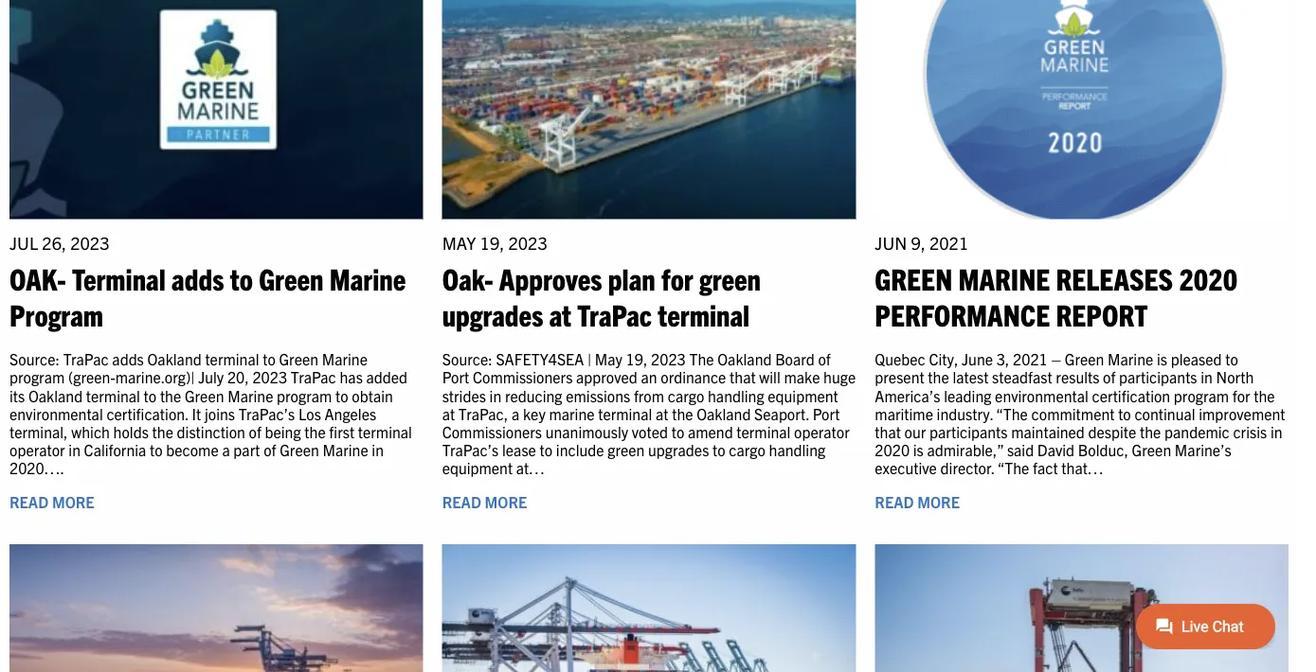 Task type: describe. For each thing, give the bounding box(es) containing it.
that…
[[1062, 459, 1104, 478]]

the left it
[[160, 386, 181, 405]]

2023 inside source: trapac adds oakland terminal to green marine program (green-marine.org)| july 20, 2023 trapac has added its oakland terminal to the green marine program to obtain environmental certification. it joins trapac's los angeles terminal, which holds the distinction of being the first terminal operator in california to become a part of green marine in 2020….
[[252, 368, 287, 387]]

green marine releases 2020 performance report article
[[875, 0, 1289, 526]]

0 vertical spatial may
[[442, 232, 476, 253]]

certification.
[[107, 404, 189, 423]]

photo of trapac los angeles image
[[442, 545, 856, 673]]

will
[[759, 368, 781, 387]]

trapac inside oak- approves plan for green upgrades at trapac terminal
[[577, 295, 652, 332]]

of right part
[[264, 441, 276, 460]]

terminal down obtain
[[358, 422, 412, 441]]

terminal,
[[9, 422, 68, 441]]

the
[[689, 350, 714, 369]]

at inside the source: safety4sea | may 19, 2023 the oakland board of port commissioners approved an ordinance that will make huge strides in reducing emissions from cargo handling equipment at trapac, a key marine terminal at the oakland seaport. port commissioners unanimously voted to amend terminal operator trapac's lease to include green upgrades to cargo handling equipment at…
[[656, 404, 669, 423]]

despite
[[1088, 422, 1137, 441]]

26,
[[42, 232, 66, 253]]

bolduc,
[[1078, 441, 1129, 460]]

at trapac,
[[442, 404, 508, 423]]

marine inside "oak- terminal adds to green marine program"
[[330, 260, 406, 297]]

approved
[[576, 368, 638, 387]]

releases
[[1056, 260, 1173, 297]]

source: trapac adds oakland terminal to green marine program (green-marine.org)| july 20, 2023 trapac has added its oakland terminal to the green marine program to obtain environmental certification. it joins trapac's los angeles terminal, which holds the distinction of being the first terminal operator in california to become a part of green marine in 2020….
[[9, 350, 412, 478]]

our
[[905, 422, 926, 441]]

program
[[9, 295, 103, 332]]

being
[[265, 422, 301, 441]]

terminal
[[72, 260, 166, 297]]

oak- approves plan for green upgrades at trapac terminal
[[442, 260, 761, 332]]

the inside the source: safety4sea | may 19, 2023 the oakland board of port commissioners approved an ordinance that will make huge strides in reducing emissions from cargo handling equipment at trapac, a key marine terminal at the oakland seaport. port commissioners unanimously voted to amend terminal operator trapac's lease to include green upgrades to cargo handling equipment at…
[[672, 404, 693, 423]]

0 vertical spatial port
[[442, 368, 469, 387]]

los
[[298, 404, 321, 423]]

lease
[[502, 441, 536, 460]]

0 vertical spatial commissioners
[[473, 368, 573, 387]]

continual
[[1135, 404, 1196, 423]]

oakland right its
[[28, 386, 83, 405]]

jun
[[875, 232, 907, 253]]

in inside the source: safety4sea | may 19, 2023 the oakland board of port commissioners approved an ordinance that will make huge strides in reducing emissions from cargo handling equipment at trapac, a key marine terminal at the oakland seaport. port commissioners unanimously voted to amend terminal operator trapac's lease to include green upgrades to cargo handling equipment at…
[[490, 386, 502, 405]]

june
[[962, 350, 993, 369]]

1 horizontal spatial program
[[277, 386, 332, 405]]

read more for program
[[9, 492, 94, 511]]

program inside quebec city, june 3, 2021 – green marine is pleased to present the latest steadfast results of participants in north america's leading environmental certification program for the maritime industry. "the commitment to continual improvement that our participants maintained despite the pandemic crisis in 2020 is admirable," said david bolduc, green marine's executive director. "the fact that…
[[1174, 386, 1229, 405]]

plan
[[608, 260, 656, 297]]

city,
[[929, 350, 958, 369]]

admirable,"
[[927, 441, 1004, 460]]

green inside "oak- terminal adds to green marine program"
[[259, 260, 324, 297]]

latest
[[953, 368, 989, 387]]

maritime
[[875, 404, 933, 423]]

voted
[[632, 422, 668, 441]]

trapac's inside the source: safety4sea | may 19, 2023 the oakland board of port commissioners approved an ordinance that will make huge strides in reducing emissions from cargo handling equipment at trapac, a key marine terminal at the oakland seaport. port commissioners unanimously voted to amend terminal operator trapac's lease to include green upgrades to cargo handling equipment at…
[[442, 441, 499, 460]]

safety4sea
[[496, 350, 584, 369]]

first
[[329, 422, 355, 441]]

from
[[634, 386, 664, 405]]

environmental inside quebec city, june 3, 2021 – green marine is pleased to present the latest steadfast results of participants in north america's leading environmental certification program for the maritime industry. "the commitment to continual improvement that our participants maintained despite the pandemic crisis in 2020 is admirable," said david bolduc, green marine's executive director. "the fact that…
[[995, 386, 1089, 405]]

marine
[[549, 404, 595, 423]]

part
[[233, 441, 260, 460]]

joins
[[205, 404, 235, 423]]

angeles
[[325, 404, 376, 423]]

industry.
[[937, 404, 993, 423]]

california
[[84, 441, 146, 460]]

the up the crisis
[[1254, 386, 1275, 405]]

|
[[587, 350, 591, 369]]

include
[[556, 441, 604, 460]]

its
[[9, 386, 25, 405]]

marine
[[959, 260, 1050, 297]]

in left north at bottom
[[1201, 368, 1213, 387]]

key
[[523, 404, 546, 423]]

oak-
[[9, 260, 66, 297]]

read more link inside green marine releases 2020 performance report article
[[875, 492, 960, 511]]

read more for at
[[442, 492, 527, 511]]

present
[[875, 368, 925, 387]]

marine.org)|
[[115, 368, 195, 387]]

for inside oak- approves plan for green upgrades at trapac terminal
[[661, 260, 693, 297]]

read more link for program
[[9, 492, 94, 511]]

terminal inside oak- approves plan for green upgrades at trapac terminal
[[658, 295, 750, 332]]

more for program
[[52, 492, 94, 511]]

19, inside the source: safety4sea | may 19, 2023 the oakland board of port commissioners approved an ordinance that will make huge strides in reducing emissions from cargo handling equipment at trapac, a key marine terminal at the oakland seaport. port commissioners unanimously voted to amend terminal operator trapac's lease to include green upgrades to cargo handling equipment at…
[[626, 350, 648, 369]]

oakland up it
[[147, 350, 202, 369]]

oakland right the
[[718, 350, 772, 369]]

terminal up 'joins'
[[205, 350, 259, 369]]

upgrades inside the source: safety4sea | may 19, 2023 the oakland board of port commissioners approved an ordinance that will make huge strides in reducing emissions from cargo handling equipment at trapac, a key marine terminal at the oakland seaport. port commissioners unanimously voted to amend terminal operator trapac's lease to include green upgrades to cargo handling equipment at…
[[648, 441, 709, 460]]

report
[[1056, 295, 1148, 332]]

the left latest
[[928, 368, 949, 387]]

2023 up 'approves'
[[508, 232, 548, 253]]

0 vertical spatial "the
[[996, 404, 1028, 423]]

quebec
[[875, 350, 926, 369]]

oak- approves plan for green upgrades at trapac terminal article
[[442, 0, 856, 526]]

huge
[[824, 368, 856, 387]]

read for program
[[9, 492, 49, 511]]

3,
[[997, 350, 1010, 369]]

2020….
[[9, 459, 64, 478]]

commitment
[[1032, 404, 1115, 423]]

marine's
[[1175, 441, 1232, 460]]

america's
[[875, 386, 941, 405]]

upgrades inside oak- approves plan for green upgrades at trapac terminal
[[442, 295, 543, 332]]

fact
[[1033, 459, 1058, 478]]

which
[[71, 422, 110, 441]]

certification
[[1092, 386, 1171, 405]]

amend
[[688, 422, 733, 441]]

operator inside the source: safety4sea | may 19, 2023 the oakland board of port commissioners approved an ordinance that will make huge strides in reducing emissions from cargo handling equipment at trapac, a key marine terminal at the oakland seaport. port commissioners unanimously voted to amend terminal operator trapac's lease to include green upgrades to cargo handling equipment at…
[[794, 422, 850, 441]]

maintained
[[1011, 422, 1085, 441]]

trapac's inside source: trapac adds oakland terminal to green marine program (green-marine.org)| july 20, 2023 trapac has added its oakland terminal to the green marine program to obtain environmental certification. it joins trapac's los angeles terminal, which holds the distinction of being the first terminal operator in california to become a part of green marine in 2020….
[[238, 404, 295, 423]]

of inside quebec city, june 3, 2021 – green marine is pleased to present the latest steadfast results of participants in north america's leading environmental certification program for the maritime industry. "the commitment to continual improvement that our participants maintained despite the pandemic crisis in 2020 is admirable," said david bolduc, green marine's executive director. "the fact that…
[[1103, 368, 1116, 387]]

read for at
[[442, 492, 481, 511]]

green inside the source: safety4sea | may 19, 2023 the oakland board of port commissioners approved an ordinance that will make huge strides in reducing emissions from cargo handling equipment at trapac, a key marine terminal at the oakland seaport. port commissioners unanimously voted to amend terminal operator trapac's lease to include green upgrades to cargo handling equipment at…
[[608, 441, 645, 460]]

oakland down ordinance
[[697, 404, 751, 423]]

2021 –
[[1013, 350, 1061, 369]]

pleased
[[1171, 350, 1222, 369]]



Task type: vqa. For each thing, say whether or not it's contained in the screenshot.
Security
no



Task type: locate. For each thing, give the bounding box(es) containing it.
read more inside oak- terminal adds to green marine program article
[[9, 492, 94, 511]]

0 horizontal spatial read more
[[9, 492, 94, 511]]

1 horizontal spatial at
[[656, 404, 669, 423]]

terminal up holds
[[86, 386, 140, 405]]

david
[[1038, 441, 1075, 460]]

july
[[198, 368, 224, 387]]

green
[[699, 260, 761, 297], [608, 441, 645, 460]]

of left being at the left bottom
[[249, 422, 261, 441]]

strides
[[442, 386, 486, 405]]

0 horizontal spatial read
[[9, 492, 49, 511]]

jul
[[9, 232, 38, 253]]

2 horizontal spatial trapac
[[577, 295, 652, 332]]

more inside oak- approves plan for green upgrades at trapac terminal article
[[485, 492, 527, 511]]

trapac's down "at trapac,"
[[442, 441, 499, 460]]

upgrades down the from
[[648, 441, 709, 460]]

1 horizontal spatial read more link
[[442, 492, 527, 511]]

an
[[641, 368, 657, 387]]

0 horizontal spatial source:
[[9, 350, 60, 369]]

read more inside oak- approves plan for green upgrades at trapac terminal article
[[442, 492, 527, 511]]

1 horizontal spatial environmental
[[995, 386, 1089, 405]]

read more link inside oak- approves plan for green upgrades at trapac terminal article
[[442, 492, 527, 511]]

participants up the "continual"
[[1119, 368, 1197, 387]]

at…
[[516, 459, 545, 478]]

read inside oak- approves plan for green upgrades at trapac terminal article
[[442, 492, 481, 511]]

oak-
[[442, 260, 493, 297]]

cargo down seaport.
[[729, 441, 766, 460]]

read more link down 'executive'
[[875, 492, 960, 511]]

0 horizontal spatial read more link
[[9, 492, 94, 511]]

may up oak-
[[442, 232, 476, 253]]

2 more from the left
[[485, 492, 527, 511]]

1 vertical spatial equipment
[[442, 459, 513, 478]]

1 vertical spatial handling
[[769, 441, 826, 460]]

for up the crisis
[[1233, 386, 1251, 405]]

2 horizontal spatial program
[[1174, 386, 1229, 405]]

that inside quebec city, june 3, 2021 – green marine is pleased to present the latest steadfast results of participants in north america's leading environmental certification program for the maritime industry. "the commitment to continual improvement that our participants maintained despite the pandemic crisis in 2020 is admirable," said david bolduc, green marine's executive director. "the fact that…
[[875, 422, 901, 441]]

to inside "oak- terminal adds to green marine program"
[[230, 260, 253, 297]]

of right results
[[1103, 368, 1116, 387]]

marine inside quebec city, june 3, 2021 – green marine is pleased to present the latest steadfast results of participants in north america's leading environmental certification program for the maritime industry. "the commitment to continual improvement that our participants maintained despite the pandemic crisis in 2020 is admirable," said david bolduc, green marine's executive director. "the fact that…
[[1108, 350, 1154, 369]]

that inside the source: safety4sea | may 19, 2023 the oakland board of port commissioners approved an ordinance that will make huge strides in reducing emissions from cargo handling equipment at trapac, a key marine terminal at the oakland seaport. port commissioners unanimously voted to amend terminal operator trapac's lease to include green upgrades to cargo handling equipment at…
[[730, 368, 756, 387]]

0 vertical spatial a
[[512, 404, 520, 423]]

2 horizontal spatial read more link
[[875, 492, 960, 511]]

1 horizontal spatial trapac
[[291, 368, 336, 387]]

participants
[[1119, 368, 1197, 387], [930, 422, 1008, 441]]

environmental down (green-
[[9, 404, 103, 423]]

read more inside green marine releases 2020 performance report article
[[875, 492, 960, 511]]

quebec city, june 3, 2021 – green marine is pleased to present the latest steadfast results of participants in north america's leading environmental certification program for the maritime industry. "the commitment to continual improvement that our participants maintained despite the pandemic crisis in 2020 is admirable," said david bolduc, green marine's executive director. "the fact that…
[[875, 350, 1286, 478]]

2023
[[70, 232, 109, 253], [508, 232, 548, 253], [651, 350, 686, 369], [252, 368, 287, 387]]

read down the 2020….
[[9, 492, 49, 511]]

2 read from the left
[[442, 492, 481, 511]]

2021
[[930, 232, 969, 253]]

0 horizontal spatial adds
[[112, 350, 144, 369]]

terminal up the
[[658, 295, 750, 332]]

0 vertical spatial 19,
[[480, 232, 504, 253]]

seaport.
[[754, 404, 809, 423]]

oakland
[[147, 350, 202, 369], [718, 350, 772, 369], [28, 386, 83, 405], [697, 404, 751, 423]]

of inside the source: safety4sea | may 19, 2023 the oakland board of port commissioners approved an ordinance that will make huge strides in reducing emissions from cargo handling equipment at trapac, a key marine terminal at the oakland seaport. port commissioners unanimously voted to amend terminal operator trapac's lease to include green upgrades to cargo handling equipment at…
[[818, 350, 831, 369]]

environmental down 2021 –
[[995, 386, 1089, 405]]

of
[[818, 350, 831, 369], [1103, 368, 1116, 387], [249, 422, 261, 441], [264, 441, 276, 460]]

for right plan
[[661, 260, 693, 297]]

"the left fact
[[998, 459, 1030, 478]]

0 horizontal spatial operator
[[9, 441, 65, 460]]

read more link inside oak- terminal adds to green marine program article
[[9, 492, 94, 511]]

participants down leading
[[930, 422, 1008, 441]]

0 horizontal spatial trapac
[[63, 350, 109, 369]]

green marine releases 2020 performance report
[[875, 260, 1238, 332]]

read inside oak- terminal adds to green marine program article
[[9, 492, 49, 511]]

1 horizontal spatial more
[[485, 492, 527, 511]]

trapac
[[577, 295, 652, 332], [63, 350, 109, 369], [291, 368, 336, 387]]

read down 'executive'
[[875, 492, 914, 511]]

0 vertical spatial that
[[730, 368, 756, 387]]

1 vertical spatial upgrades
[[648, 441, 709, 460]]

1 vertical spatial 2020
[[875, 441, 910, 460]]

source: inside the source: safety4sea | may 19, 2023 the oakland board of port commissioners approved an ordinance that will make huge strides in reducing emissions from cargo handling equipment at trapac, a key marine terminal at the oakland seaport. port commissioners unanimously voted to amend terminal operator trapac's lease to include green upgrades to cargo handling equipment at…
[[442, 350, 493, 369]]

source: up its
[[9, 350, 60, 369]]

adds inside "oak- terminal adds to green marine program"
[[172, 260, 224, 297]]

19,
[[480, 232, 504, 253], [626, 350, 648, 369]]

2 read more from the left
[[442, 492, 527, 511]]

unanimously
[[546, 422, 628, 441]]

1 vertical spatial is
[[913, 441, 924, 460]]

1 horizontal spatial 2020
[[1179, 260, 1238, 297]]

1 horizontal spatial a
[[512, 404, 520, 423]]

port up "at trapac,"
[[442, 368, 469, 387]]

more for at
[[485, 492, 527, 511]]

commissioners down strides
[[442, 422, 542, 441]]

to
[[230, 260, 253, 297], [263, 350, 276, 369], [1226, 350, 1238, 369], [144, 386, 157, 405], [335, 386, 348, 405], [1118, 404, 1131, 423], [672, 422, 684, 441], [150, 441, 163, 460], [540, 441, 553, 460], [713, 441, 726, 460]]

steadfast
[[992, 368, 1053, 387]]

2 source: from the left
[[442, 350, 493, 369]]

ordinance
[[661, 368, 726, 387]]

0 vertical spatial adds
[[172, 260, 224, 297]]

program up pandemic
[[1174, 386, 1229, 405]]

program up being at the left bottom
[[277, 386, 332, 405]]

performance
[[875, 295, 1050, 332]]

1 vertical spatial participants
[[930, 422, 1008, 441]]

1 vertical spatial that
[[875, 422, 901, 441]]

0 horizontal spatial cargo
[[668, 386, 704, 405]]

in right terminal,
[[69, 441, 80, 460]]

terminal right amend
[[737, 422, 791, 441]]

more down the 2020….
[[52, 492, 94, 511]]

1 vertical spatial port
[[813, 404, 840, 423]]

the
[[928, 368, 949, 387], [160, 386, 181, 405], [1254, 386, 1275, 405], [672, 404, 693, 423], [152, 422, 173, 441], [304, 422, 326, 441], [1140, 422, 1161, 441]]

1 horizontal spatial participants
[[1119, 368, 1197, 387]]

commissioners up key at the left bottom of page
[[473, 368, 573, 387]]

1 vertical spatial trapac's
[[442, 441, 499, 460]]

green right 'include'
[[608, 441, 645, 460]]

handling down seaport.
[[769, 441, 826, 460]]

more inside oak- terminal adds to green marine program article
[[52, 492, 94, 511]]

1 horizontal spatial handling
[[769, 441, 826, 460]]

the right holds
[[152, 422, 173, 441]]

that
[[730, 368, 756, 387], [875, 422, 901, 441]]

read more link down the 2020….
[[9, 492, 94, 511]]

3 more from the left
[[918, 492, 960, 511]]

trapac's up part
[[238, 404, 295, 423]]

environmental inside source: trapac adds oakland terminal to green marine program (green-marine.org)| july 20, 2023 trapac has added its oakland terminal to the green marine program to obtain environmental certification. it joins trapac's los angeles terminal, which holds the distinction of being the first terminal operator in california to become a part of green marine in 2020….
[[9, 404, 103, 423]]

0 vertical spatial 2020
[[1179, 260, 1238, 297]]

at down the an
[[656, 404, 669, 423]]

operator
[[794, 422, 850, 441], [9, 441, 65, 460]]

in right strides
[[490, 386, 502, 405]]

9,
[[911, 232, 926, 253]]

3 read from the left
[[875, 492, 914, 511]]

at
[[549, 295, 571, 332], [656, 404, 669, 423]]

obtain
[[352, 386, 393, 405]]

read more link down at…
[[442, 492, 527, 511]]

become
[[166, 441, 219, 460]]

more down director.
[[918, 492, 960, 511]]

read more down the 2020….
[[9, 492, 94, 511]]

oak- terminal adds to green marine program
[[9, 260, 406, 332]]

green inside oak- approves plan for green upgrades at trapac terminal
[[699, 260, 761, 297]]

for
[[661, 260, 693, 297], [1233, 386, 1251, 405]]

in right the crisis
[[1271, 422, 1283, 441]]

in
[[1201, 368, 1213, 387], [490, 386, 502, 405], [1271, 422, 1283, 441], [69, 441, 80, 460], [372, 441, 384, 460]]

green
[[259, 260, 324, 297], [279, 350, 318, 369], [1065, 350, 1104, 369], [185, 386, 224, 405], [280, 441, 319, 460], [1132, 441, 1171, 460]]

3 read more from the left
[[875, 492, 960, 511]]

handling up amend
[[708, 386, 764, 405]]

results
[[1056, 368, 1100, 387]]

1 horizontal spatial equipment
[[768, 386, 838, 405]]

0 horizontal spatial trapac's
[[238, 404, 295, 423]]

equipment
[[768, 386, 838, 405], [442, 459, 513, 478]]

2023 inside the source: safety4sea | may 19, 2023 the oakland board of port commissioners approved an ordinance that will make huge strides in reducing emissions from cargo handling equipment at trapac, a key marine terminal at the oakland seaport. port commissioners unanimously voted to amend terminal operator trapac's lease to include green upgrades to cargo handling equipment at…
[[651, 350, 686, 369]]

0 horizontal spatial is
[[913, 441, 924, 460]]

a inside the source: safety4sea | may 19, 2023 the oakland board of port commissioners approved an ordinance that will make huge strides in reducing emissions from cargo handling equipment at trapac, a key marine terminal at the oakland seaport. port commissioners unanimously voted to amend terminal operator trapac's lease to include green upgrades to cargo handling equipment at…
[[512, 404, 520, 423]]

at up 'safety4sea'
[[549, 295, 571, 332]]

emissions
[[566, 386, 630, 405]]

0 horizontal spatial handling
[[708, 386, 764, 405]]

2020
[[1179, 260, 1238, 297], [875, 441, 910, 460]]

north
[[1216, 368, 1254, 387]]

operator inside source: trapac adds oakland terminal to green marine program (green-marine.org)| july 20, 2023 trapac has added its oakland terminal to the green marine program to obtain environmental certification. it joins trapac's los angeles terminal, which holds the distinction of being the first terminal operator in california to become a part of green marine in 2020….
[[9, 441, 65, 460]]

2 horizontal spatial read more
[[875, 492, 960, 511]]

adds for to
[[172, 260, 224, 297]]

0 vertical spatial participants
[[1119, 368, 1197, 387]]

board
[[775, 350, 815, 369]]

that left our
[[875, 422, 901, 441]]

it
[[192, 404, 201, 423]]

operator left the which
[[9, 441, 65, 460]]

1 horizontal spatial for
[[1233, 386, 1251, 405]]

1 read more link from the left
[[9, 492, 94, 511]]

may right |
[[595, 350, 622, 369]]

trapac down program
[[63, 350, 109, 369]]

read more down 'executive'
[[875, 492, 960, 511]]

0 vertical spatial upgrades
[[442, 295, 543, 332]]

(green-
[[68, 368, 115, 387]]

may inside the source: safety4sea | may 19, 2023 the oakland board of port commissioners approved an ordinance that will make huge strides in reducing emissions from cargo handling equipment at trapac, a key marine terminal at the oakland seaport. port commissioners unanimously voted to amend terminal operator trapac's lease to include green upgrades to cargo handling equipment at…
[[595, 350, 622, 369]]

a left key at the left bottom of page
[[512, 404, 520, 423]]

adds right terminal
[[172, 260, 224, 297]]

added
[[366, 368, 408, 387]]

source: for oak- terminal adds to green marine program
[[9, 350, 60, 369]]

2023 right 20,
[[252, 368, 287, 387]]

jul 26, 2023
[[9, 232, 109, 253]]

2020 inside green marine releases 2020 performance report
[[1179, 260, 1238, 297]]

0 horizontal spatial upgrades
[[442, 295, 543, 332]]

1 horizontal spatial port
[[813, 404, 840, 423]]

port down huge
[[813, 404, 840, 423]]

environmental
[[995, 386, 1089, 405], [9, 404, 103, 423]]

2020 inside quebec city, june 3, 2021 – green marine is pleased to present the latest steadfast results of participants in north america's leading environmental certification program for the maritime industry. "the commitment to continual improvement that our participants maintained despite the pandemic crisis in 2020 is admirable," said david bolduc, green marine's executive director. "the fact that…
[[875, 441, 910, 460]]

1 horizontal spatial read more
[[442, 492, 527, 511]]

has
[[340, 368, 363, 387]]

for inside quebec city, june 3, 2021 – green marine is pleased to present the latest steadfast results of participants in north america's leading environmental certification program for the maritime industry. "the commitment to continual improvement that our participants maintained despite the pandemic crisis in 2020 is admirable," said david bolduc, green marine's executive director. "the fact that…
[[1233, 386, 1251, 405]]

source: up strides
[[442, 350, 493, 369]]

may 19, 2023
[[442, 232, 548, 253]]

read more
[[9, 492, 94, 511], [442, 492, 527, 511], [875, 492, 960, 511]]

at inside oak- approves plan for green upgrades at trapac terminal
[[549, 295, 571, 332]]

1 horizontal spatial adds
[[172, 260, 224, 297]]

2023 left the
[[651, 350, 686, 369]]

is left 'pleased'
[[1157, 350, 1167, 369]]

1 horizontal spatial green
[[699, 260, 761, 297]]

1 vertical spatial "the
[[998, 459, 1030, 478]]

trapac up |
[[577, 295, 652, 332]]

0 horizontal spatial 2020
[[875, 441, 910, 460]]

0 vertical spatial at
[[549, 295, 571, 332]]

the right despite
[[1140, 422, 1161, 441]]

0 horizontal spatial 19,
[[480, 232, 504, 253]]

1 vertical spatial commissioners
[[442, 422, 542, 441]]

1 horizontal spatial cargo
[[729, 441, 766, 460]]

of right board
[[818, 350, 831, 369]]

1 horizontal spatial that
[[875, 422, 901, 441]]

equipment left at…
[[442, 459, 513, 478]]

0 horizontal spatial at
[[549, 295, 571, 332]]

0 vertical spatial cargo
[[668, 386, 704, 405]]

1 horizontal spatial read
[[442, 492, 481, 511]]

0 horizontal spatial environmental
[[9, 404, 103, 423]]

is down maritime
[[913, 441, 924, 460]]

director.
[[941, 459, 995, 478]]

1 source: from the left
[[9, 350, 60, 369]]

1 vertical spatial green
[[608, 441, 645, 460]]

approves
[[499, 260, 602, 297]]

in right first
[[372, 441, 384, 460]]

green
[[875, 260, 953, 297]]

2 horizontal spatial more
[[918, 492, 960, 511]]

0 vertical spatial green
[[699, 260, 761, 297]]

0 horizontal spatial program
[[9, 368, 65, 387]]

2020 down maritime
[[875, 441, 910, 460]]

0 horizontal spatial equipment
[[442, 459, 513, 478]]

1 horizontal spatial is
[[1157, 350, 1167, 369]]

said
[[1007, 441, 1034, 460]]

"the
[[996, 404, 1028, 423], [998, 459, 1030, 478]]

distinction
[[177, 422, 245, 441]]

1 vertical spatial 19,
[[626, 350, 648, 369]]

3 read more link from the left
[[875, 492, 960, 511]]

0 horizontal spatial port
[[442, 368, 469, 387]]

green up the
[[699, 260, 761, 297]]

operator down huge
[[794, 422, 850, 441]]

equipment down board
[[768, 386, 838, 405]]

a inside source: trapac adds oakland terminal to green marine program (green-marine.org)| july 20, 2023 trapac has added its oakland terminal to the green marine program to obtain environmental certification. it joins trapac's los angeles terminal, which holds the distinction of being the first terminal operator in california to become a part of green marine in 2020….
[[222, 441, 230, 460]]

pandemic
[[1165, 422, 1230, 441]]

1 horizontal spatial trapac's
[[442, 441, 499, 460]]

upgrades up 'safety4sea'
[[442, 295, 543, 332]]

oak- terminal adds to green marine program article
[[9, 0, 423, 526]]

1 vertical spatial adds
[[112, 350, 144, 369]]

2023 right 26,
[[70, 232, 109, 253]]

1 vertical spatial may
[[595, 350, 622, 369]]

the left first
[[304, 422, 326, 441]]

crisis
[[1233, 422, 1267, 441]]

marine
[[330, 260, 406, 297], [322, 350, 368, 369], [1108, 350, 1154, 369], [228, 386, 273, 405], [323, 441, 368, 460]]

program up terminal,
[[9, 368, 65, 387]]

1 horizontal spatial 19,
[[626, 350, 648, 369]]

source: for oak- approves plan for green upgrades at trapac terminal
[[442, 350, 493, 369]]

19, up the from
[[626, 350, 648, 369]]

0 vertical spatial equipment
[[768, 386, 838, 405]]

cargo right the from
[[668, 386, 704, 405]]

20,
[[227, 368, 249, 387]]

that left will on the bottom of page
[[730, 368, 756, 387]]

1 vertical spatial cargo
[[729, 441, 766, 460]]

holds
[[113, 422, 149, 441]]

1 horizontal spatial may
[[595, 350, 622, 369]]

make
[[784, 368, 820, 387]]

1 vertical spatial for
[[1233, 386, 1251, 405]]

read more link for at
[[442, 492, 527, 511]]

0 horizontal spatial a
[[222, 441, 230, 460]]

1 vertical spatial a
[[222, 441, 230, 460]]

1 read from the left
[[9, 492, 49, 511]]

0 horizontal spatial that
[[730, 368, 756, 387]]

trapac up 'los'
[[291, 368, 336, 387]]

terminal
[[658, 295, 750, 332], [205, 350, 259, 369], [86, 386, 140, 405], [598, 404, 652, 423], [358, 422, 412, 441], [737, 422, 791, 441]]

improvement
[[1199, 404, 1286, 423]]

read inside green marine releases 2020 performance report article
[[875, 492, 914, 511]]

commissioners
[[473, 368, 573, 387], [442, 422, 542, 441]]

the right voted
[[672, 404, 693, 423]]

adds inside source: trapac adds oakland terminal to green marine program (green-marine.org)| july 20, 2023 trapac has added its oakland terminal to the green marine program to obtain environmental certification. it joins trapac's los angeles terminal, which holds the distinction of being the first terminal operator in california to become a part of green marine in 2020….
[[112, 350, 144, 369]]

a left part
[[222, 441, 230, 460]]

reducing
[[505, 386, 562, 405]]

adds
[[172, 260, 224, 297], [112, 350, 144, 369]]

source: inside source: trapac adds oakland terminal to green marine program (green-marine.org)| july 20, 2023 trapac has added its oakland terminal to the green marine program to obtain environmental certification. it joins trapac's los angeles terminal, which holds the distinction of being the first terminal operator in california to become a part of green marine in 2020….
[[9, 350, 60, 369]]

0 horizontal spatial may
[[442, 232, 476, 253]]

read down "at trapac,"
[[442, 492, 481, 511]]

0 vertical spatial is
[[1157, 350, 1167, 369]]

more down at…
[[485, 492, 527, 511]]

2 horizontal spatial read
[[875, 492, 914, 511]]

1 horizontal spatial upgrades
[[648, 441, 709, 460]]

adds for oakland
[[112, 350, 144, 369]]

19, up oak-
[[480, 232, 504, 253]]

1 vertical spatial at
[[656, 404, 669, 423]]

"the up said
[[996, 404, 1028, 423]]

executive
[[875, 459, 937, 478]]

source:
[[9, 350, 60, 369], [442, 350, 493, 369]]

0 horizontal spatial participants
[[930, 422, 1008, 441]]

more inside green marine releases 2020 performance report article
[[918, 492, 960, 511]]

2020 up 'pleased'
[[1179, 260, 1238, 297]]

1 read more from the left
[[9, 492, 94, 511]]

1 more from the left
[[52, 492, 94, 511]]

0 vertical spatial trapac's
[[238, 404, 295, 423]]

read more down at…
[[442, 492, 527, 511]]

terminal down approved in the left bottom of the page
[[598, 404, 652, 423]]

adds up certification.
[[112, 350, 144, 369]]

0 vertical spatial handling
[[708, 386, 764, 405]]

0 horizontal spatial more
[[52, 492, 94, 511]]

0 horizontal spatial for
[[661, 260, 693, 297]]

0 vertical spatial for
[[661, 260, 693, 297]]

1 horizontal spatial operator
[[794, 422, 850, 441]]

1 horizontal spatial source:
[[442, 350, 493, 369]]

port
[[442, 368, 469, 387], [813, 404, 840, 423]]

source: safety4sea | may 19, 2023 the oakland board of port commissioners approved an ordinance that will make huge strides in reducing emissions from cargo handling equipment at trapac, a key marine terminal at the oakland seaport. port commissioners unanimously voted to amend terminal operator trapac's lease to include green upgrades to cargo handling equipment at…
[[442, 350, 856, 478]]

0 horizontal spatial green
[[608, 441, 645, 460]]

more
[[52, 492, 94, 511], [485, 492, 527, 511], [918, 492, 960, 511]]

2 read more link from the left
[[442, 492, 527, 511]]



